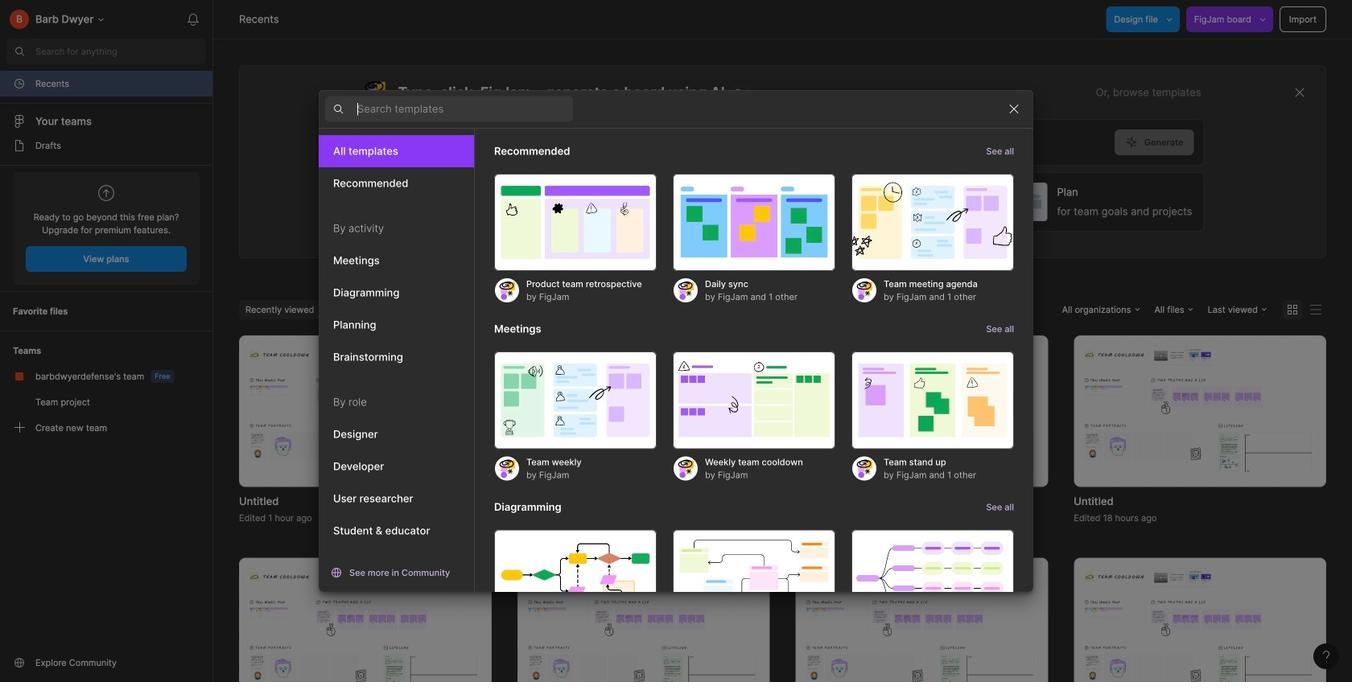 Task type: locate. For each thing, give the bounding box(es) containing it.
Search templates text field
[[357, 99, 573, 119]]

uml diagram image
[[673, 530, 836, 628]]

file thumbnail image
[[247, 346, 484, 477], [525, 346, 762, 477], [804, 346, 1040, 477], [1082, 346, 1319, 477], [247, 568, 484, 683], [525, 568, 762, 683], [804, 568, 1040, 683], [1082, 568, 1319, 683]]

bell 32 image
[[180, 6, 206, 32]]

team stand up image
[[852, 352, 1014, 449]]

product team retrospective image
[[494, 174, 657, 271]]

dialog
[[319, 90, 1034, 660]]

community 16 image
[[13, 657, 26, 670]]

mindmap image
[[852, 530, 1014, 628]]

Search for anything text field
[[35, 45, 206, 58]]

team meeting agenda image
[[852, 174, 1014, 271]]

diagram basics image
[[494, 530, 657, 628]]

daily sync image
[[673, 174, 836, 271]]



Task type: describe. For each thing, give the bounding box(es) containing it.
search 32 image
[[6, 39, 32, 64]]

recent 16 image
[[13, 77, 26, 90]]

weekly team cooldown image
[[673, 352, 836, 449]]

Ex: A weekly team meeting, starting with an ice breaker field
[[362, 120, 1115, 165]]

team weekly image
[[494, 352, 657, 449]]

page 16 image
[[13, 139, 26, 152]]



